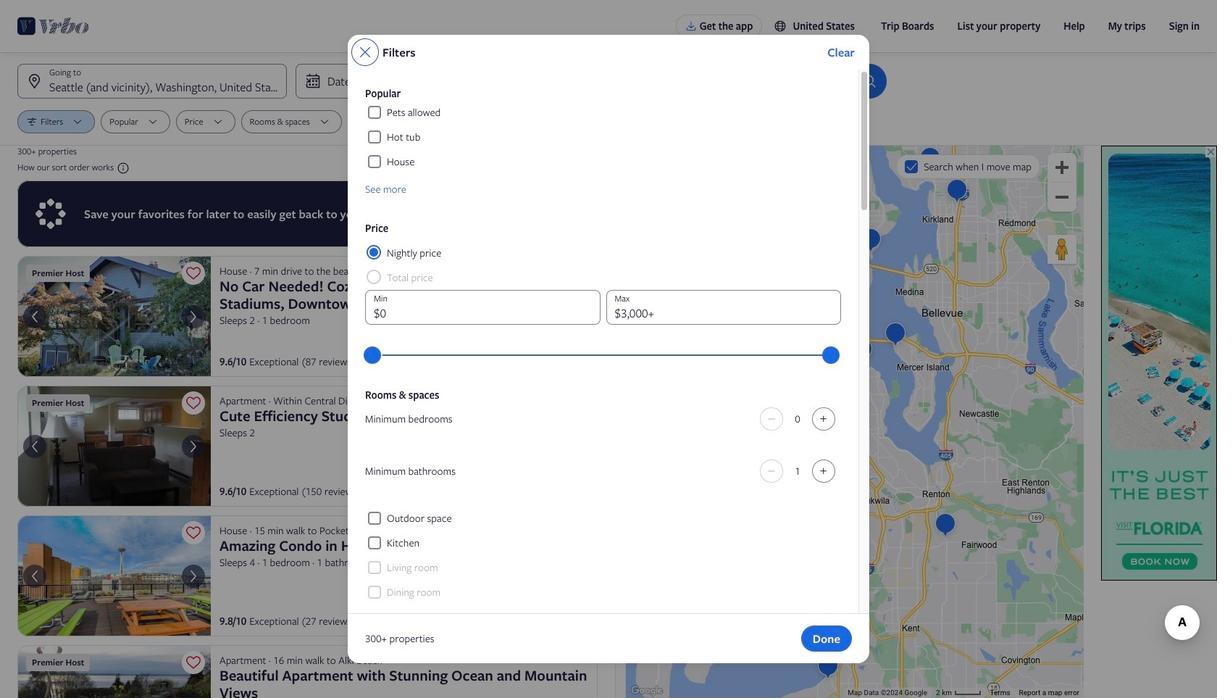Task type: describe. For each thing, give the bounding box(es) containing it.
$0, Minimum, Price text field
[[365, 290, 601, 325]]

$3,000 and above, Maximum, Price text field
[[606, 290, 842, 325]]

close sort and filter image
[[357, 43, 374, 61]]

download the app button image
[[686, 20, 697, 32]]

0 horizontal spatial small image
[[114, 162, 130, 175]]

vrbo logo image
[[17, 14, 89, 38]]

increase bathrooms image
[[816, 465, 833, 477]]

increase bedrooms image
[[816, 413, 833, 425]]

show previous image for no car needed! cozy beacon hill apt by light rail, stadiums, downtown image
[[26, 308, 43, 325]]

map region
[[626, 146, 1084, 698]]

show next image for amazing condo in heart of seattle image
[[185, 567, 202, 585]]

search image
[[861, 72, 879, 90]]

show next image for cute efficiency studio 2 miles to downtown seattle image
[[185, 438, 202, 455]]

google image
[[630, 684, 664, 698]]



Task type: locate. For each thing, give the bounding box(es) containing it.
1 property grounds image from the top
[[17, 515, 211, 636]]

0 vertical spatial property grounds image
[[17, 515, 211, 636]]

decrease bathrooms image
[[763, 465, 781, 477]]

interior image
[[17, 386, 211, 507]]

decrease bedrooms image
[[763, 413, 781, 425]]

dialog
[[348, 35, 870, 698]]

1 vertical spatial property grounds image
[[17, 645, 211, 698]]

2 property grounds image from the top
[[17, 645, 211, 698]]

$3,000 and above, Maximum, Price range field
[[374, 339, 833, 371]]

exterior image
[[17, 256, 211, 377]]

1 horizontal spatial small image
[[774, 20, 788, 33]]

property grounds image
[[17, 515, 211, 636], [17, 645, 211, 698]]

show previous image for amazing condo in heart of seattle image
[[26, 567, 43, 585]]

show next image for no car needed! cozy beacon hill apt by light rail, stadiums, downtown image
[[185, 308, 202, 325]]

small image
[[774, 20, 788, 33], [114, 162, 130, 175]]

show previous image for cute efficiency studio 2 miles to downtown seattle image
[[26, 438, 43, 455]]

$0, Minimum, Price range field
[[374, 339, 833, 371]]

0 vertical spatial small image
[[774, 20, 788, 33]]

1 vertical spatial small image
[[114, 162, 130, 175]]



Task type: vqa. For each thing, say whether or not it's contained in the screenshot.
DIALOG
yes



